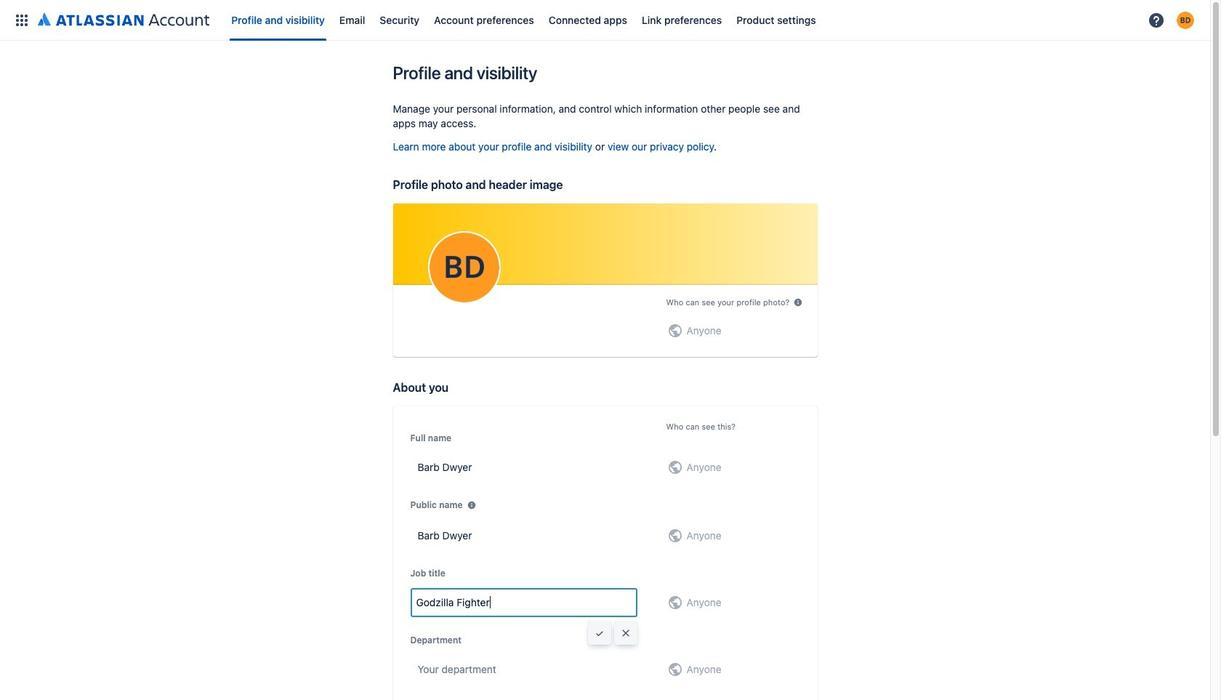 Task type: describe. For each thing, give the bounding box(es) containing it.
help image
[[1148, 11, 1165, 29]]

Your job title field
[[412, 590, 636, 616]]

cancel image
[[620, 627, 631, 639]]

confirm image
[[594, 627, 605, 639]]

manage profile menu element
[[9, 0, 1144, 40]]



Task type: vqa. For each thing, say whether or not it's contained in the screenshot.
'Control settings related to your account.'
no



Task type: locate. For each thing, give the bounding box(es) containing it.
switch to... image
[[13, 11, 31, 29]]

banner
[[0, 0, 1211, 41]]

account image
[[1177, 11, 1195, 29]]



